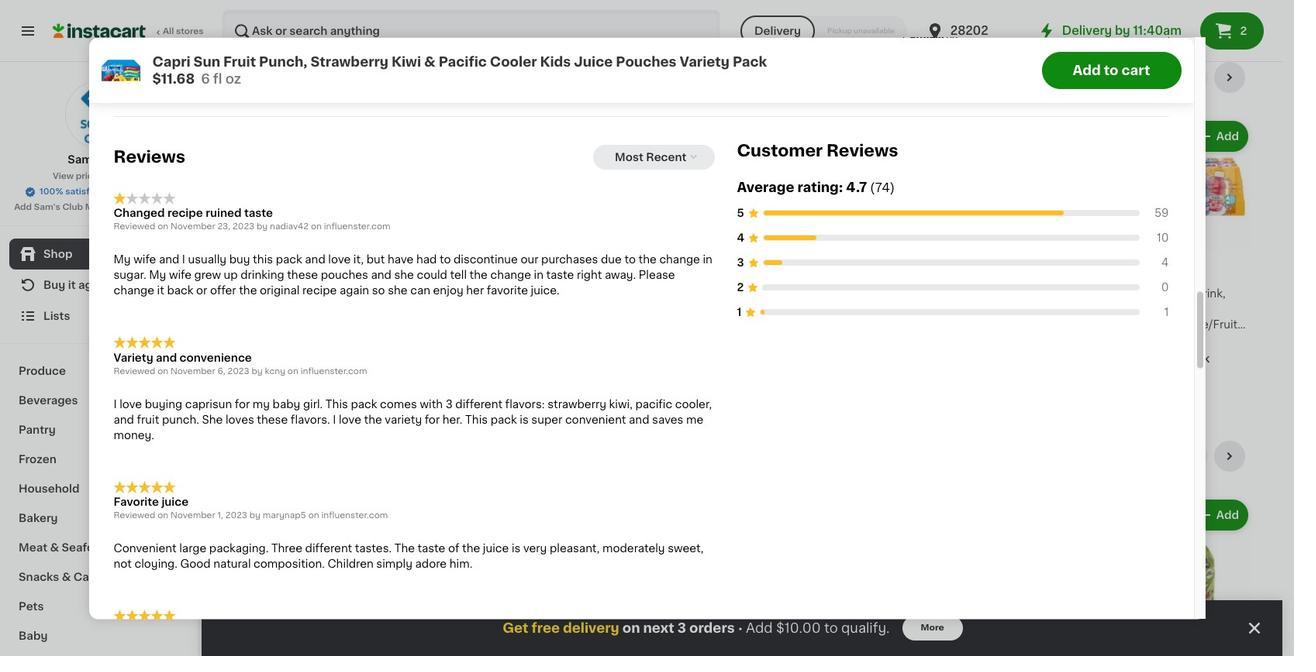 Task type: locate. For each thing, give the bounding box(es) containing it.
juice left very
[[483, 544, 509, 555]]

pouches inside capri sun fruit punch, strawberry kiwi & pacific cooler kids juice pouches variety pack
[[265, 335, 313, 346]]

0 horizontal spatial my
[[114, 255, 131, 266]]

0 horizontal spatial orange
[[434, 304, 474, 315]]

fruit inside capri sun fruit punch, strawberry kiwi & pacific cooler kids juice pouches variety pack $11.68 6 fl oz
[[223, 55, 256, 67]]

by down 40 x 6 fl oz
[[252, 368, 263, 376]]

kiwi inside capri sun fruit punch, strawberry kiwi & pacific cooler kids juice pouches variety pack $11.68 6 fl oz
[[392, 55, 421, 67]]

him.
[[450, 560, 473, 570]]

club
[[104, 154, 130, 165], [62, 203, 83, 212]]

1 lb from the left
[[409, 1, 419, 12]]

cooler for capri sun fruit punch, strawberry kiwi & pacific cooler kids juice pouches variety pack $11.68 6 fl oz
[[490, 55, 537, 67]]

reviewed up "buying"
[[114, 368, 155, 376]]

taste inside my wife and i usually buy this pack and love it, but have had to discontinue our purchases due to the change in sugar. my wife grew up drinking these pouches and she could tell the change in taste right away. please change it back or offer the original recipe again so she can enjoy her favorite juice.
[[546, 270, 574, 281]]

0 horizontal spatial view
[[53, 172, 74, 181]]

recipe
[[167, 208, 203, 219], [302, 286, 337, 297]]

reviewed
[[114, 223, 155, 232], [114, 368, 155, 376], [114, 512, 155, 521]]

0 vertical spatial sam's
[[68, 154, 101, 165]]

0 horizontal spatial for
[[235, 399, 250, 410]]

kids down 5 x 5 lb
[[540, 55, 571, 67]]

stock
[[295, 4, 326, 15], [1032, 19, 1063, 30], [1179, 354, 1210, 364], [295, 369, 326, 380]]

1 horizontal spatial kiwi
[[392, 55, 421, 67]]

cooler inside capri sun fruit punch, strawberry kiwi & pacific cooler kids juice pouches variety pack $11.68 6 fl oz
[[490, 55, 537, 67]]

lb
[[409, 1, 419, 12], [556, 1, 567, 12]]

for inside "the % daily value (dv) tells you how much a nutrient in a serving of food contributes to a daily diet. 2,000 calories a day is used for general nutrition advice."
[[1012, 79, 1024, 87]]

pack inside capri sun fruit punch, strawberry kiwi & pacific cooler kids juice pouches variety pack
[[233, 351, 259, 361]]

1 vertical spatial 4
[[1162, 258, 1169, 269]]

change up favorite
[[490, 270, 531, 281]]

of up him.
[[448, 544, 459, 555]]

on down changed
[[158, 223, 168, 232]]

0 vertical spatial 59
[[1155, 208, 1169, 219]]

day
[[961, 79, 977, 87]]

0 vertical spatial kids
[[540, 55, 571, 67]]

add inside the product group
[[1217, 131, 1239, 142]]

$ 6 76
[[383, 265, 415, 283]]

orange
[[434, 304, 474, 315], [1117, 304, 1157, 315]]

member's up free
[[380, 288, 435, 299]]

5 inside 5 member's mark natural lemonade
[[831, 265, 844, 283]]

1 vertical spatial juice
[[483, 544, 509, 555]]

0 horizontal spatial pack
[[276, 255, 302, 266]]

1 vertical spatial cooler
[[272, 320, 309, 330]]

many in stock up $32,
[[248, 369, 326, 380]]

reviews
[[827, 143, 898, 159], [114, 149, 185, 165]]

24 down "purchases" on the top left of page
[[550, 266, 563, 275]]

x for 5
[[537, 1, 544, 12]]

delivery inside button
[[755, 26, 801, 36]]

0 horizontal spatial kiwi
[[295, 304, 318, 315]]

pacific for capri sun fruit punch, strawberry kiwi & pacific cooler kids juice pouches variety pack $11.68 6 fl oz
[[439, 55, 487, 67]]

0 horizontal spatial many in stock button
[[233, 0, 368, 20]]

1 vertical spatial 24
[[1206, 335, 1220, 346]]

2 vertical spatial 2023
[[225, 512, 247, 521]]

1 up pineapple/grape/fruit
[[1165, 307, 1169, 318]]

reviewed inside variety and convenience reviewed on november 6, 2023 by kcny on influenster.com
[[114, 368, 155, 376]]

kiwi for capri sun fruit punch, strawberry kiwi & pacific cooler kids juice pouches variety pack $11.68 6 fl oz
[[392, 55, 421, 67]]

and up the pouches on the top left
[[305, 255, 326, 266]]

2 orange from the left
[[1117, 304, 1157, 315]]

wife up the sugar.
[[134, 255, 156, 266]]

2 lb from the left
[[556, 1, 567, 12]]

1 vertical spatial for
[[235, 399, 250, 410]]

and up so
[[371, 270, 392, 281]]

0 vertical spatial juice
[[162, 497, 189, 508]]

capri down the "11"
[[233, 288, 262, 299]]

member's for 5
[[527, 288, 582, 299]]

0 vertical spatial view
[[1073, 72, 1100, 83]]

juice inside 16 welch's juice drink, orange pineapple/grape/fruit punch flavored, 24 pack
[[1162, 288, 1192, 299]]

0 horizontal spatial capri
[[152, 55, 190, 67]]

pouches up 40 x 6 fl oz
[[265, 335, 313, 346]]

1 mark from the left
[[437, 288, 464, 299]]

treatment tracker modal dialog
[[202, 601, 1283, 657]]

fl inside capri sun fruit punch, strawberry kiwi & pacific cooler kids juice pouches variety pack $11.68 6 fl oz
[[213, 72, 222, 85]]

snacks & candy
[[19, 572, 110, 583]]

fl
[[213, 72, 222, 85], [270, 351, 277, 361]]

1 horizontal spatial sun
[[265, 288, 286, 299]]

view left the pricing
[[53, 172, 74, 181]]

0 vertical spatial punch,
[[259, 55, 308, 67]]

3 mark from the left
[[879, 288, 906, 299]]

x for 3
[[390, 1, 396, 12]]

16 for 16 welch's juice drink, orange pineapple/grape/fruit punch flavored, 24 pack
[[1126, 265, 1147, 283]]

1 vertical spatial fruit
[[233, 69, 273, 85]]

lemonade right natural on the right top of the page
[[878, 304, 936, 315]]

$ for 5
[[530, 266, 537, 275]]

2 vertical spatial influenster.com
[[321, 512, 388, 521]]

member's for 6
[[380, 288, 435, 299]]

2 vertical spatial november
[[171, 512, 215, 521]]

1 horizontal spatial different
[[456, 399, 503, 410]]

1 vertical spatial 16
[[1126, 265, 1147, 283]]

pack inside 16 welch's juice drink, orange pineapple/grape/fruit punch flavored, 24 pack
[[1223, 335, 1249, 346]]

2 vertical spatial is
[[512, 544, 521, 555]]

2 vertical spatial 6
[[260, 351, 267, 361]]

again
[[78, 280, 109, 291], [340, 286, 369, 297]]

household
[[19, 484, 80, 495]]

lb for 3 x 3 lb
[[409, 1, 419, 12]]

1 horizontal spatial pacific
[[439, 55, 487, 67]]

$11.68
[[152, 72, 195, 85]]

2 horizontal spatial member's
[[822, 288, 877, 299]]

2 horizontal spatial i
[[333, 415, 336, 426]]

tell
[[450, 270, 467, 281]]

oz right 12
[[1131, 1, 1144, 12]]

love up fruit
[[120, 399, 142, 410]]

1 november from the top
[[171, 223, 215, 232]]

punch, inside capri sun fruit punch, strawberry kiwi & pacific cooler kids juice pouches variety pack $11.68 6 fl oz
[[259, 55, 308, 67]]

view for view pricing policy
[[53, 172, 74, 181]]

0 vertical spatial fruit
[[223, 55, 256, 67]]

2 horizontal spatial pack
[[491, 415, 517, 426]]

i right items
[[333, 415, 336, 426]]

the down comes
[[364, 415, 382, 426]]

buying
[[145, 399, 182, 410]]

1 lemonade from the left
[[590, 304, 648, 315]]

•
[[738, 623, 743, 635]]

0 horizontal spatial 4
[[737, 233, 745, 244]]

item carousel region containing 11
[[233, 62, 1252, 429]]

or
[[196, 286, 207, 297]]

pacific down 3 x 3 lb button
[[439, 55, 487, 67]]

11
[[242, 265, 258, 283]]

0 horizontal spatial fl
[[213, 72, 222, 85]]

100% left satisfaction
[[40, 188, 63, 196]]

$ down but
[[383, 266, 389, 275]]

1 vertical spatial change
[[490, 270, 531, 281]]

view down much
[[1073, 72, 1100, 83]]

0 horizontal spatial of
[[448, 544, 459, 555]]

2 november from the top
[[171, 368, 215, 376]]

cart
[[1122, 64, 1150, 76]]

daily
[[945, 58, 968, 67]]

pacific
[[635, 399, 672, 410]]

capri sun fruit punch, strawberry kiwi & pacific cooler kids juice pouches variety pack $11.68 6 fl oz
[[152, 55, 767, 85]]

is left very
[[512, 544, 521, 555]]

variety down sponsored badge image
[[680, 55, 730, 67]]

2 horizontal spatial for
[[1012, 79, 1024, 87]]

offer
[[210, 286, 236, 297]]

variety down lists link
[[114, 353, 153, 364]]

member's inside the member's mark 100% pulp free orange juice
[[380, 288, 435, 299]]

16 inside 16 welch's juice drink, orange pineapple/grape/fruit punch flavored, 24 pack
[[1126, 265, 1147, 283]]

3 reviewed from the top
[[114, 512, 155, 521]]

pacific inside capri sun fruit punch, strawberry kiwi & pacific cooler kids juice pouches variety pack
[[233, 320, 270, 330]]

buy
[[43, 280, 65, 291]]

view for view all (20+)
[[1073, 72, 1100, 83]]

& down the pouches on the top left
[[320, 304, 329, 315]]

100% satisfaction guarantee button
[[24, 183, 174, 199]]

7 mott's 100% original apple juice
[[969, 265, 1081, 315]]

1 horizontal spatial punch,
[[316, 288, 353, 299]]

baby link
[[9, 622, 188, 651]]

add button for item carousel region containing add
[[1187, 502, 1247, 530]]

2 vertical spatial fruit
[[288, 288, 313, 299]]

strawberry
[[548, 399, 606, 410]]

in up 90 on the right
[[703, 255, 713, 266]]

member's up natural on the right top of the page
[[822, 288, 877, 299]]

policy
[[109, 172, 136, 181]]

& inside snacks & candy link
[[62, 572, 71, 583]]

nutrient
[[1110, 58, 1145, 67]]

pack down flavors:
[[491, 415, 517, 426]]

it left the back at left top
[[157, 286, 164, 297]]

1 horizontal spatial pack
[[351, 399, 377, 410]]

1 horizontal spatial x
[[390, 1, 396, 12]]

oz
[[1131, 1, 1144, 12], [689, 16, 702, 27], [225, 72, 241, 85], [280, 351, 293, 361]]

cooler for capri sun fruit punch, strawberry kiwi & pacific cooler kids juice pouches variety pack
[[272, 320, 309, 330]]

12 oz container button
[[1117, 0, 1252, 14]]

fl up kcny
[[270, 351, 277, 361]]

$ right please
[[678, 266, 684, 275]]

0 horizontal spatial delivery
[[755, 26, 801, 36]]

this right girl.
[[326, 399, 348, 410]]

1 horizontal spatial 16
[[1126, 265, 1147, 283]]

$ inside $ 6 76
[[383, 266, 389, 275]]

product group
[[675, 0, 810, 43], [233, 118, 368, 421], [527, 118, 662, 354], [675, 118, 810, 368], [822, 118, 957, 354], [1117, 118, 1252, 370], [233, 497, 368, 657], [1117, 497, 1252, 657]]

product group containing 16
[[1117, 118, 1252, 370]]

0 horizontal spatial change
[[114, 286, 154, 297]]

1 vertical spatial 59
[[550, 645, 563, 655]]

lb inside button
[[556, 1, 567, 12]]

flavors:
[[505, 399, 545, 410]]

these inside i love buying caprisun for my baby girl. this pack comes with 3 different flavors: strawberry kiwi, pacific cooler, and fruit punch. she loves these flavors. i love the variety for her. this pack is super convenient and saves me money.
[[257, 415, 288, 426]]

kiwi inside capri sun fruit punch, strawberry kiwi & pacific cooler kids juice pouches variety pack
[[295, 304, 318, 315]]

influenster.com up $5
[[301, 368, 367, 376]]

meat
[[19, 543, 47, 554]]

1 vertical spatial 6
[[389, 265, 402, 283]]

variety inside variety and convenience reviewed on november 6, 2023 by kcny on influenster.com
[[114, 353, 153, 364]]

influenster.com up tastes.
[[321, 512, 388, 521]]

by inside variety and convenience reviewed on november 6, 2023 by kcny on influenster.com
[[252, 368, 263, 376]]

1 vertical spatial club
[[62, 203, 83, 212]]

1 horizontal spatial save
[[300, 391, 326, 402]]

& inside capri sun fruit punch, strawberry kiwi & pacific cooler kids juice pouches variety pack $11.68 6 fl oz
[[424, 55, 436, 67]]

member's inside member's mark strawberry lemonade
[[527, 288, 582, 299]]

0 vertical spatial kiwi
[[392, 55, 421, 67]]

sun for capri sun fruit punch, strawberry kiwi & pacific cooler kids juice pouches variety pack
[[265, 288, 286, 299]]

& right "meat"
[[50, 543, 59, 554]]

59 up "10"
[[1155, 208, 1169, 219]]

influenster.com up it, in the left top of the page
[[324, 223, 391, 232]]

5 for 5 member's mark natural lemonade
[[831, 265, 844, 283]]

this right her.
[[465, 415, 488, 426]]

many in stock button up fruit juice
[[233, 0, 368, 20]]

3 inside the get free delivery on next 3 orders • add $10.00 to qualify.
[[678, 623, 686, 635]]

product group containing 13
[[675, 118, 810, 368]]

& inside capri sun fruit punch, strawberry kiwi & pacific cooler kids juice pouches variety pack
[[320, 304, 329, 315]]

wife up the back at left top
[[169, 270, 192, 281]]

add to cart button
[[1042, 51, 1181, 88]]

2023 right 1, on the left
[[225, 512, 247, 521]]

taste up adore
[[418, 544, 445, 555]]

variety down ocean
[[675, 304, 713, 315]]

100% inside the member's mark 100% pulp free orange juice
[[467, 288, 496, 299]]

x inside button
[[390, 1, 396, 12]]

for up loves at bottom left
[[235, 399, 250, 410]]

$ down the our
[[530, 266, 537, 275]]

6 right "$11.68"
[[201, 72, 210, 85]]

many up (dv)
[[985, 19, 1016, 30]]

0 vertical spatial i
[[182, 255, 185, 266]]

nadiav42
[[270, 223, 309, 232]]

2 inside button
[[1240, 26, 1247, 36]]

2 reviewed from the top
[[114, 368, 155, 376]]

1 reviewed from the top
[[114, 223, 155, 232]]

cooler inside capri sun fruit punch, strawberry kiwi & pacific cooler kids juice pouches variety pack
[[272, 320, 309, 330]]

view all (20+) button
[[1067, 62, 1165, 93]]

membership
[[85, 203, 141, 212]]

strawberry inside capri sun fruit punch, strawberry kiwi & pacific cooler kids juice pouches variety pack $11.68 6 fl oz
[[311, 55, 389, 67]]

favorite
[[114, 497, 159, 508]]

0 vertical spatial love
[[328, 255, 351, 266]]

0 vertical spatial 2
[[1240, 26, 1247, 36]]

1 vertical spatial item carousel region
[[233, 441, 1252, 657]]

fruit juice
[[233, 69, 325, 85]]

1 vertical spatial punch,
[[316, 288, 353, 299]]

in up juice.
[[534, 270, 544, 281]]

oz up kcny
[[280, 351, 293, 361]]

recipe inside my wife and i usually buy this pack and love it, but have had to discontinue our purchases due to the change in sugar. my wife grew up drinking these pouches and she could tell the change in taste right away. please change it back or offer the original recipe again so she can enjoy her favorite juice.
[[302, 286, 337, 297]]

lb inside button
[[409, 1, 419, 12]]

kids inside capri sun fruit punch, strawberry kiwi & pacific cooler kids juice pouches variety pack
[[312, 320, 335, 330]]

change up please
[[659, 255, 700, 266]]

16 up "welch's"
[[1126, 265, 1147, 283]]

orange down "welch's"
[[1117, 304, 1157, 315]]

6 up kcny
[[260, 351, 267, 361]]

$4.66 element
[[822, 638, 957, 657]]

1 horizontal spatial it
[[157, 286, 164, 297]]

lemonade down away.
[[590, 304, 648, 315]]

strawberry down original
[[233, 304, 293, 315]]

90
[[706, 266, 719, 275]]

capri for capri sun fruit punch, strawberry kiwi & pacific cooler kids juice pouches variety pack
[[233, 288, 262, 299]]

kids inside capri sun fruit punch, strawberry kiwi & pacific cooler kids juice pouches variety pack $11.68 6 fl oz
[[540, 55, 571, 67]]

capri inside capri sun fruit punch, strawberry kiwi & pacific cooler kids juice pouches variety pack $11.68 6 fl oz
[[152, 55, 190, 67]]

pouches for capri sun fruit punch, strawberry kiwi & pacific cooler kids juice pouches variety pack
[[265, 335, 313, 346]]

the up the serving
[[917, 58, 933, 67]]

again down the pouches on the top left
[[340, 286, 369, 297]]

variety inside capri sun fruit punch, strawberry kiwi & pacific cooler kids juice pouches variety pack
[[316, 335, 354, 346]]

mark inside 5 member's mark natural lemonade
[[879, 288, 906, 299]]

and
[[159, 255, 179, 266], [305, 255, 326, 266], [371, 270, 392, 281], [156, 353, 177, 364], [114, 415, 134, 426], [629, 415, 649, 426]]

1 horizontal spatial club
[[104, 154, 130, 165]]

0 horizontal spatial kids
[[312, 320, 335, 330]]

1 vertical spatial 2023
[[228, 368, 249, 376]]

money.
[[114, 430, 154, 441]]

0 vertical spatial club
[[104, 154, 130, 165]]

view inside popup button
[[1073, 72, 1100, 83]]

again inside my wife and i usually buy this pack and love it, but have had to discontinue our purchases due to the change in sugar. my wife grew up drinking these pouches and she could tell the change in taste right away. please change it back or offer the original recipe again so she can enjoy her favorite juice.
[[340, 286, 369, 297]]

influenster.com inside the favorite juice reviewed on november 1, 2023 by marynap5 on influenster.com
[[321, 512, 388, 521]]

& left 'candy'
[[62, 572, 71, 583]]

$
[[236, 266, 242, 275], [383, 266, 389, 275], [530, 266, 537, 275], [678, 266, 684, 275], [530, 645, 537, 655]]

oz inside capri sun fruit punch, strawberry kiwi & pacific cooler kids juice pouches variety pack $11.68 6 fl oz
[[225, 72, 241, 85]]

1 horizontal spatial i
[[182, 255, 185, 266]]

4 down average
[[737, 233, 745, 244]]

1 horizontal spatial fl
[[270, 351, 277, 361]]

is right day
[[979, 79, 986, 87]]

stock up fruit juice
[[295, 4, 326, 15]]

variety
[[385, 415, 422, 426]]

item carousel region
[[233, 62, 1252, 429], [233, 441, 1252, 657]]

$ for 13
[[678, 266, 684, 275]]

in
[[282, 4, 292, 15], [1019, 19, 1029, 30], [1147, 58, 1155, 67], [703, 255, 713, 266], [534, 270, 544, 281], [1166, 354, 1176, 364], [282, 369, 292, 380]]

pouches
[[616, 55, 677, 67], [265, 335, 313, 346]]

x inside item carousel region
[[251, 351, 257, 361]]

0 horizontal spatial reviews
[[114, 149, 185, 165]]

on left next
[[623, 623, 640, 635]]

meat & seafood link
[[9, 534, 188, 563]]

capri inside capri sun fruit punch, strawberry kiwi & pacific cooler kids juice pouches variety pack
[[233, 288, 262, 299]]

again down "shop" link
[[78, 280, 109, 291]]

drinking
[[241, 270, 284, 281]]

next
[[643, 623, 675, 635]]

1 horizontal spatial 59
[[1155, 208, 1169, 219]]

100% inside 7 mott's 100% original apple juice
[[1007, 288, 1036, 299]]

oz up sponsored badge image
[[689, 16, 702, 27]]

2 horizontal spatial 100%
[[1007, 288, 1036, 299]]

0 horizontal spatial i
[[114, 399, 117, 410]]

love inside my wife and i usually buy this pack and love it, but have had to discontinue our purchases due to the change in sugar. my wife grew up drinking these pouches and she could tell the change in taste right away. please change it back or offer the original recipe again so she can enjoy her favorite juice.
[[328, 255, 351, 266]]

kiwi down "3 x 3 lb"
[[392, 55, 421, 67]]

the up her
[[470, 270, 488, 281]]

x inside button
[[537, 1, 544, 12]]

1 horizontal spatial juice
[[483, 544, 509, 555]]

her.
[[443, 415, 463, 426]]

0 vertical spatial my
[[114, 255, 131, 266]]

service type group
[[741, 16, 907, 47]]

tells
[[1017, 58, 1036, 67]]

girl.
[[303, 399, 323, 410]]

diet.
[[1079, 68, 1098, 77]]

$ inside $ 13 90
[[678, 266, 684, 275]]

$ for 6
[[383, 266, 389, 275]]

by left the 'nadiav42'
[[257, 223, 268, 232]]

2 member's from the left
[[527, 288, 582, 299]]

0 horizontal spatial taste
[[244, 208, 273, 219]]

cooler down 5 x 5 lb
[[490, 55, 537, 67]]

fruit inside capri sun fruit punch, strawberry kiwi & pacific cooler kids juice pouches variety pack
[[288, 288, 313, 299]]

many in stock up fruit juice
[[248, 4, 326, 15]]

1 vertical spatial recipe
[[302, 286, 337, 297]]

pack inside capri sun fruit punch, strawberry kiwi & pacific cooler kids juice pouches variety pack $11.68 6 fl oz
[[733, 55, 767, 67]]

packaging.
[[209, 544, 269, 555]]

cooler down original
[[272, 320, 309, 330]]

ocean
[[675, 288, 711, 299]]

calories
[[917, 79, 951, 87]]

variety up $5
[[316, 335, 354, 346]]

$ inside $ 5 24
[[530, 266, 537, 275]]

save down guarantee
[[154, 203, 174, 212]]

is inside the convenient large packaging. three different tastes. the taste of the juice is very pleasant, moderately sweet, not cloying. good natural composition. children simply adore him.
[[512, 544, 521, 555]]

simply
[[376, 560, 413, 570]]

1 vertical spatial of
[[448, 544, 459, 555]]

november left '23,' on the top left of the page
[[171, 223, 215, 232]]

sam's up shop
[[34, 203, 60, 212]]

buy it again
[[43, 280, 109, 291]]

i left usually
[[182, 255, 185, 266]]

1 horizontal spatial 100%
[[467, 288, 496, 299]]

23,
[[218, 223, 230, 232]]

0 vertical spatial she
[[394, 270, 414, 281]]

punch, inside capri sun fruit punch, strawberry kiwi & pacific cooler kids juice pouches variety pack
[[316, 288, 353, 299]]

1 horizontal spatial cooler
[[490, 55, 537, 67]]

5 for 5 x 5 lb
[[527, 1, 535, 12]]

average
[[737, 182, 794, 194]]

1 horizontal spatial recipe
[[302, 286, 337, 297]]

punch,
[[259, 55, 308, 67], [316, 288, 353, 299]]

2 item carousel region from the top
[[233, 441, 1252, 657]]

2 horizontal spatial taste
[[546, 270, 574, 281]]

in right nutrient
[[1147, 58, 1155, 67]]

i inside my wife and i usually buy this pack and love it, but have had to discontinue our purchases due to the change in sugar. my wife grew up drinking these pouches and she could tell the change in taste right away. please change it back or offer the original recipe again so she can enjoy her favorite juice.
[[182, 255, 185, 266]]

to
[[1104, 64, 1119, 76], [1037, 68, 1046, 77], [143, 203, 152, 212], [440, 255, 451, 266], [625, 255, 636, 266], [824, 623, 838, 635]]

1 horizontal spatial 24
[[1206, 335, 1220, 346]]

2 vertical spatial taste
[[418, 544, 445, 555]]

3 november from the top
[[171, 512, 215, 521]]

1 horizontal spatial 2
[[1240, 26, 1247, 36]]

oz right "$11.68"
[[225, 72, 241, 85]]

delivery button
[[741, 16, 815, 47]]

away.
[[605, 270, 636, 281]]

1 member's from the left
[[380, 288, 435, 299]]

november left 1, on the left
[[171, 512, 215, 521]]

sweet,
[[668, 544, 704, 555]]

shop link
[[9, 239, 188, 270]]

pack inside my wife and i usually buy this pack and love it, but have had to discontinue our purchases due to the change in sugar. my wife grew up drinking these pouches and she could tell the change in taste right away. please change it back or offer the original recipe again so she can enjoy her favorite juice.
[[276, 255, 302, 266]]

variety inside ocean spray juice drink variety pack
[[675, 304, 713, 315]]

pouches for capri sun fruit punch, strawberry kiwi & pacific cooler kids juice pouches variety pack $11.68 6 fl oz
[[616, 55, 677, 67]]

ocean spray juice drink variety pack
[[675, 288, 809, 315]]

love
[[328, 255, 351, 266], [120, 399, 142, 410], [339, 415, 361, 426]]

pouches inside capri sun fruit punch, strawberry kiwi & pacific cooler kids juice pouches variety pack $11.68 6 fl oz
[[616, 55, 677, 67]]

100% right mott's
[[1007, 288, 1036, 299]]

capri up "$11.68"
[[152, 55, 190, 67]]

eligible
[[257, 408, 297, 419]]

None search field
[[222, 9, 720, 53]]

2 vertical spatial pack
[[491, 415, 517, 426]]

3 member's from the left
[[822, 288, 877, 299]]

2 lemonade from the left
[[878, 304, 936, 315]]

enjoy
[[433, 286, 464, 297]]

24 right flavored,
[[1206, 335, 1220, 346]]

0 horizontal spatial 2
[[737, 283, 744, 293]]

she down "have"
[[394, 270, 414, 281]]

taste up the 'nadiav42'
[[244, 208, 273, 219]]

$8.14 element
[[380, 638, 515, 657]]

get free delivery on next 3 orders • add $10.00 to qualify.
[[503, 623, 890, 635]]

6 inside capri sun fruit punch, strawberry kiwi & pacific cooler kids juice pouches variety pack $11.68 6 fl oz
[[201, 72, 210, 85]]

0 vertical spatial save
[[154, 203, 174, 212]]

marynap5
[[263, 512, 306, 521]]

pack right this
[[276, 255, 302, 266]]

many in stock button up you
[[969, 0, 1104, 36]]

advice.
[[1100, 79, 1131, 87]]

it inside "link"
[[68, 280, 76, 291]]

0 vertical spatial influenster.com
[[324, 223, 391, 232]]

1 orange from the left
[[434, 304, 474, 315]]

food
[[962, 68, 982, 77]]

fruit
[[137, 415, 159, 426]]

the up him.
[[462, 544, 480, 555]]

0 vertical spatial cooler
[[490, 55, 537, 67]]

add button inside the product group
[[1187, 123, 1247, 150]]

0 vertical spatial item carousel region
[[233, 62, 1252, 429]]

1 vertical spatial view
[[53, 172, 74, 181]]

member's inside 5 member's mark natural lemonade
[[822, 288, 877, 299]]

40
[[233, 351, 248, 361]]

1 horizontal spatial reviews
[[827, 143, 898, 159]]

by
[[1115, 25, 1131, 36], [257, 223, 268, 232], [252, 368, 263, 376], [249, 512, 261, 521]]

natural
[[213, 560, 251, 570]]

1 vertical spatial influenster.com
[[301, 368, 367, 376]]

sun for capri sun fruit punch, strawberry kiwi & pacific cooler kids juice pouches variety pack $11.68 6 fl oz
[[194, 55, 220, 67]]

2 mark from the left
[[585, 288, 612, 299]]

& down 3 x 3 lb button
[[424, 55, 436, 67]]

2 down 12 oz container button
[[1240, 26, 1247, 36]]

kiwi for capri sun fruit punch, strawberry kiwi & pacific cooler kids juice pouches variety pack
[[295, 304, 318, 315]]

sam's club link
[[65, 81, 133, 168]]

0 horizontal spatial 6
[[201, 72, 210, 85]]

general
[[1026, 79, 1059, 87]]

1 item carousel region from the top
[[233, 62, 1252, 429]]

back
[[167, 286, 193, 297]]



Task type: describe. For each thing, give the bounding box(es) containing it.
candy
[[74, 572, 110, 583]]

much
[[1077, 58, 1101, 67]]

beverages link
[[9, 386, 188, 416]]

2 horizontal spatial 6
[[389, 265, 402, 283]]

and up the back at left top
[[159, 255, 179, 266]]

have
[[388, 255, 414, 266]]

add inside add sam's club membership to save link
[[14, 203, 32, 212]]

& inside meat & seafood link
[[50, 543, 59, 554]]

2 many in stock button from the left
[[969, 0, 1104, 36]]

3 inside i love buying caprisun for my baby girl. this pack comes with 3 different flavors: strawberry kiwi, pacific cooler, and fruit punch. she loves these flavors. i love the variety for her. this pack is super convenient and saves me money.
[[446, 399, 453, 410]]

on inside the get free delivery on next 3 orders • add $10.00 to qualify.
[[623, 623, 640, 635]]

household link
[[9, 475, 188, 504]]

grew
[[194, 270, 221, 281]]

0
[[1161, 283, 1169, 293]]

different inside i love buying caprisun for my baby girl. this pack comes with 3 different flavors: strawberry kiwi, pacific cooler, and fruit punch. she loves these flavors. i love the variety for her. this pack is super convenient and saves me money.
[[456, 399, 503, 410]]

strawberry for capri sun fruit punch, strawberry kiwi & pacific cooler kids juice pouches variety pack
[[233, 304, 293, 315]]

changed recipe ruined taste reviewed on november 23, 2023 by nadiav42 on influenster.com
[[114, 208, 391, 232]]

lists
[[43, 311, 70, 322]]

in up tells
[[1019, 19, 1029, 30]]

influenster.com inside changed recipe ruined taste reviewed on november 23, 2023 by nadiav42 on influenster.com
[[324, 223, 391, 232]]

large
[[179, 544, 206, 555]]

capri for capri sun fruit punch, strawberry kiwi & pacific cooler kids juice pouches variety pack $11.68 6 fl oz
[[152, 55, 190, 67]]

but
[[367, 255, 385, 266]]

these inside my wife and i usually buy this pack and love it, but have had to discontinue our purchases due to the change in sugar. my wife grew up drinking these pouches and she could tell the change in taste right away. please change it back or offer the original recipe again so she can enjoy her favorite juice.
[[287, 270, 318, 281]]

add inside 'add to cart' "button"
[[1073, 64, 1101, 76]]

1 vertical spatial this
[[465, 415, 488, 426]]

by inside the favorite juice reviewed on november 1, 2023 by marynap5 on influenster.com
[[249, 512, 261, 521]]

pack inside ocean spray juice drink variety pack
[[715, 304, 742, 315]]

fl inside item carousel region
[[270, 351, 277, 361]]

beverages
[[19, 396, 78, 406]]

reviewed inside the favorite juice reviewed on november 1, 2023 by marynap5 on influenster.com
[[114, 512, 155, 521]]

the down the "11"
[[239, 286, 257, 297]]

baby
[[19, 631, 48, 642]]

a up 2,000
[[1103, 58, 1108, 67]]

$ 13 90
[[678, 265, 719, 283]]

orange inside the member's mark 100% pulp free orange juice
[[434, 304, 474, 315]]

(74)
[[870, 182, 895, 194]]

good
[[180, 560, 211, 570]]

2 vertical spatial change
[[114, 286, 154, 297]]

sam's club logo image
[[65, 81, 133, 149]]

24 inside $ 5 24
[[550, 266, 563, 275]]

super
[[532, 415, 563, 426]]

stock up you
[[1032, 19, 1063, 30]]

delivery
[[563, 623, 619, 635]]

lb for 5 x 5 lb
[[556, 1, 567, 12]]

cloying.
[[135, 560, 177, 570]]

is inside i love buying caprisun for my baby girl. this pack comes with 3 different flavors: strawberry kiwi, pacific cooler, and fruit punch. she loves these flavors. i love the variety for her. this pack is super convenient and saves me money.
[[520, 415, 529, 426]]

not
[[114, 560, 132, 570]]

daily
[[1055, 68, 1076, 77]]

juice.
[[531, 286, 560, 297]]

mark for 6
[[437, 288, 464, 299]]

sponsored badge image
[[675, 31, 722, 40]]

fruit for capri sun fruit punch, strawberry kiwi & pacific cooler kids juice pouches variety pack
[[288, 288, 313, 299]]

my
[[253, 399, 270, 410]]

changed
[[114, 208, 165, 219]]

save inside spend $32, save $5 see eligible items
[[300, 391, 326, 402]]

12
[[1117, 1, 1128, 12]]

the up please
[[639, 255, 657, 266]]

the inside the convenient large packaging. three different tastes. the taste of the juice is very pleasant, moderately sweet, not cloying. good natural composition. children simply adore him.
[[462, 544, 480, 555]]

spend
[[234, 391, 270, 402]]

buy
[[229, 255, 250, 266]]

pouches
[[321, 270, 368, 281]]

kiwi,
[[609, 399, 633, 410]]

november inside changed recipe ruined taste reviewed on november 23, 2023 by nadiav42 on influenster.com
[[171, 223, 215, 232]]

oz inside item carousel region
[[280, 351, 293, 361]]

the inside the convenient large packaging. three different tastes. the taste of the juice is very pleasant, moderately sweet, not cloying. good natural composition. children simply adore him.
[[395, 544, 415, 555]]

frozen link
[[9, 445, 188, 475]]

2 1 from the left
[[1165, 307, 1169, 318]]

pricing
[[76, 172, 107, 181]]

59 inside item carousel region
[[550, 645, 563, 655]]

guarantee
[[119, 188, 164, 196]]

to inside the get free delivery on next 3 orders • add $10.00 to qualify.
[[824, 623, 838, 635]]

strawberry for capri sun fruit punch, strawberry kiwi & pacific cooler kids juice pouches variety pack $11.68 6 fl oz
[[311, 55, 389, 67]]

kids for capri sun fruit punch, strawberry kiwi & pacific cooler kids juice pouches variety pack $11.68 6 fl oz
[[540, 55, 571, 67]]

recipe inside changed recipe ruined taste reviewed on november 23, 2023 by nadiav42 on influenster.com
[[167, 208, 203, 219]]

many down punch
[[1132, 354, 1164, 364]]

0 horizontal spatial save
[[154, 203, 174, 212]]

in inside "the % daily value (dv) tells you how much a nutrient in a serving of food contributes to a daily diet. 2,000 calories a day is used for general nutrition advice."
[[1147, 58, 1155, 67]]

and inside variety and convenience reviewed on november 6, 2023 by kcny on influenster.com
[[156, 353, 177, 364]]

is inside "the % daily value (dv) tells you how much a nutrient in a serving of food contributes to a daily diet. 2,000 calories a day is used for general nutrition advice."
[[979, 79, 986, 87]]

100% for member's
[[467, 288, 496, 299]]

many in stock down flavored,
[[1132, 354, 1210, 364]]

used
[[988, 79, 1010, 87]]

of inside "the % daily value (dv) tells you how much a nutrient in a serving of food contributes to a daily diet. 2,000 calories a day is used for general nutrition advice."
[[951, 68, 960, 77]]

lemonade inside 5 member's mark natural lemonade
[[878, 304, 936, 315]]

many up fruit juice
[[248, 4, 279, 15]]

natural
[[822, 304, 875, 315]]

reviewed inside changed recipe ruined taste reviewed on november 23, 2023 by nadiav42 on influenster.com
[[114, 223, 155, 232]]

1 many in stock button from the left
[[233, 0, 368, 20]]

5 x 5 lb
[[527, 1, 567, 12]]

delivery for delivery by 11:40am
[[1062, 25, 1112, 36]]

many down 40 x 6 fl oz
[[248, 369, 279, 380]]

pantry
[[19, 425, 56, 436]]

juice inside 7 mott's 100% original apple juice
[[1004, 304, 1034, 315]]

punch.
[[162, 415, 199, 426]]

11:40am
[[1133, 25, 1182, 36]]

her
[[466, 286, 484, 297]]

value
[[970, 58, 993, 67]]

1 horizontal spatial for
[[425, 415, 440, 426]]

2 vertical spatial love
[[339, 415, 361, 426]]

a left day
[[954, 79, 959, 87]]

on right the 'nadiav42'
[[311, 223, 322, 232]]

24 inside 16 welch's juice drink, orange pineapple/grape/fruit punch flavored, 24 pack
[[1206, 335, 1220, 346]]

16 welch's juice drink, orange pineapple/grape/fruit punch flavored, 24 pack
[[1117, 265, 1249, 346]]

100% inside 100% satisfaction guarantee button
[[40, 188, 63, 196]]

0 vertical spatial this
[[326, 399, 348, 410]]

2,000
[[1100, 68, 1126, 77]]

convenient
[[565, 415, 626, 426]]

13
[[684, 265, 704, 283]]

all
[[163, 27, 174, 36]]

$10.00
[[776, 623, 821, 635]]

it inside my wife and i usually buy this pack and love it, but have had to discontinue our purchases due to the change in sugar. my wife grew up drinking these pouches and she could tell the change in taste right away. please change it back or offer the original recipe again so she can enjoy her favorite juice.
[[157, 286, 164, 297]]

lemonade inside member's mark strawberry lemonade
[[590, 304, 648, 315]]

influenster.com inside variety and convenience reviewed on november 6, 2023 by kcny on influenster.com
[[301, 368, 367, 376]]

pineapple/grape/fruit
[[1117, 320, 1238, 330]]

juice inside the favorite juice reviewed on november 1, 2023 by marynap5 on influenster.com
[[162, 497, 189, 508]]

1 vertical spatial my
[[149, 270, 166, 281]]

container
[[1147, 1, 1200, 12]]

a right cart on the top right of page
[[1157, 58, 1162, 67]]

to inside "the % daily value (dv) tells you how much a nutrient in a serving of food contributes to a daily diet. 2,000 calories a day is used for general nutrition advice."
[[1037, 68, 1046, 77]]

on right kcny
[[288, 368, 298, 376]]

5 x 5 lb button
[[527, 0, 662, 14]]

composition.
[[254, 560, 325, 570]]

x for 6
[[251, 351, 257, 361]]

and down pacific
[[629, 415, 649, 426]]

1 vertical spatial love
[[120, 399, 142, 410]]

snacks
[[19, 572, 59, 583]]

to inside add sam's club membership to save link
[[143, 203, 152, 212]]

100% for 7
[[1007, 288, 1036, 299]]

my wife and i usually buy this pack and love it, but have had to discontinue our purchases due to the change in sugar. my wife grew up drinking these pouches and she could tell the change in taste right away. please change it back or offer the original recipe again so she can enjoy her favorite juice.
[[114, 255, 713, 297]]

1 horizontal spatial sam's
[[68, 154, 101, 165]]

(20+)
[[1118, 72, 1148, 83]]

juice inside the member's mark 100% pulp free orange juice
[[477, 304, 507, 315]]

pacific for capri sun fruit punch, strawberry kiwi & pacific cooler kids juice pouches variety pack
[[233, 320, 270, 330]]

on right marynap5
[[308, 512, 319, 521]]

in down flavored,
[[1166, 354, 1176, 364]]

a down you
[[1048, 68, 1053, 77]]

40 x 6 fl oz
[[233, 351, 293, 361]]

product group containing 16 oz
[[675, 0, 810, 43]]

28202 button
[[926, 9, 1019, 53]]

contributes
[[985, 68, 1035, 77]]

stores
[[176, 27, 204, 36]]

usually
[[188, 255, 227, 266]]

many in stock up tells
[[985, 19, 1063, 30]]

protein
[[910, 34, 944, 42]]

1,
[[218, 512, 223, 521]]

adore
[[415, 560, 447, 570]]

0 vertical spatial 4
[[737, 233, 745, 244]]

stock up girl.
[[295, 369, 326, 380]]

juice inside the convenient large packaging. three different tastes. the taste of the juice is very pleasant, moderately sweet, not cloying. good natural composition. children simply adore him.
[[483, 544, 509, 555]]

16 for 16 oz
[[675, 16, 687, 27]]

28202
[[951, 25, 989, 36]]

and up money.
[[114, 415, 134, 426]]

taste inside changed recipe ruined taste reviewed on november 23, 2023 by nadiav42 on influenster.com
[[244, 208, 273, 219]]

saves
[[652, 415, 684, 426]]

1 vertical spatial 2
[[737, 283, 744, 293]]

kids for capri sun fruit punch, strawberry kiwi & pacific cooler kids juice pouches variety pack
[[312, 320, 335, 330]]

(dv)
[[996, 58, 1015, 67]]

$ down free
[[530, 645, 537, 655]]

stock down flavored,
[[1179, 354, 1210, 364]]

free
[[532, 623, 560, 635]]

the inside "the % daily value (dv) tells you how much a nutrient in a serving of food contributes to a daily diet. 2,000 calories a day is used for general nutrition advice."
[[917, 58, 933, 67]]

again inside the buy it again "link"
[[78, 280, 109, 291]]

the % daily value (dv) tells you how much a nutrient in a serving of food contributes to a daily diet. 2,000 calories a day is used for general nutrition advice.
[[917, 58, 1162, 87]]

on down favorite on the bottom of page
[[158, 512, 168, 521]]

kcny
[[265, 368, 285, 376]]

strawberry inside member's mark strawberry lemonade
[[527, 304, 587, 315]]

1 vertical spatial wife
[[169, 270, 192, 281]]

punch, for capri sun fruit punch, strawberry kiwi & pacific cooler kids juice pouches variety pack
[[316, 288, 353, 299]]

the inside i love buying caprisun for my baby girl. this pack comes with 3 different flavors: strawberry kiwi, pacific cooler, and fruit punch. she loves these flavors. i love the variety for her. this pack is super convenient and saves me money.
[[364, 415, 382, 426]]

mark for 5
[[585, 288, 612, 299]]

variety inside capri sun fruit punch, strawberry kiwi & pacific cooler kids juice pouches variety pack $11.68 6 fl oz
[[680, 55, 730, 67]]

sam's club
[[68, 154, 130, 165]]

of inside the convenient large packaging. three different tastes. the taste of the juice is very pleasant, moderately sweet, not cloying. good natural composition. children simply adore him.
[[448, 544, 459, 555]]

juice inside capri sun fruit punch, strawberry kiwi & pacific cooler kids juice pouches variety pack $11.68 6 fl oz
[[574, 55, 613, 67]]

2 horizontal spatial change
[[659, 255, 700, 266]]

pets
[[19, 602, 44, 613]]

1 vertical spatial pack
[[351, 399, 377, 410]]

member's mark 100% pulp free orange juice
[[380, 288, 507, 315]]

more
[[921, 624, 944, 633]]

on up "buying"
[[158, 368, 168, 376]]

fruit for capri sun fruit punch, strawberry kiwi & pacific cooler kids juice pouches variety pack $11.68 6 fl oz
[[223, 55, 256, 67]]

with
[[420, 399, 443, 410]]

1 vertical spatial she
[[388, 286, 408, 297]]

4.7
[[846, 182, 867, 194]]

by inside changed recipe ruined taste reviewed on november 23, 2023 by nadiav42 on influenster.com
[[257, 223, 268, 232]]

$ 5 24
[[530, 265, 563, 283]]

in up $32,
[[282, 369, 292, 380]]

instacart logo image
[[53, 22, 146, 40]]

2 vertical spatial i
[[333, 415, 336, 426]]

in up fruit juice
[[282, 4, 292, 15]]

protein 0g
[[910, 34, 958, 42]]

2023 inside changed recipe ruined taste reviewed on november 23, 2023 by nadiav42 on influenster.com
[[233, 223, 255, 232]]

november inside variety and convenience reviewed on november 6, 2023 by kcny on influenster.com
[[171, 368, 215, 376]]

1 horizontal spatial 4
[[1162, 258, 1169, 269]]

by down 12
[[1115, 25, 1131, 36]]

punch, for capri sun fruit punch, strawberry kiwi & pacific cooler kids juice pouches variety pack $11.68 6 fl oz
[[259, 55, 308, 67]]

item carousel region containing add
[[233, 441, 1252, 657]]

meat & seafood
[[19, 543, 109, 554]]

5 for 5
[[737, 208, 744, 219]]

2023 inside variety and convenience reviewed on november 6, 2023 by kcny on influenster.com
[[228, 368, 249, 376]]

pets link
[[9, 592, 188, 622]]

taste inside the convenient large packaging. three different tastes. the taste of the juice is very pleasant, moderately sweet, not cloying. good natural composition. children simply adore him.
[[418, 544, 445, 555]]

68
[[259, 266, 272, 275]]

$ for 11
[[236, 266, 242, 275]]

delivery by 11:40am link
[[1037, 22, 1182, 40]]

juice inside capri sun fruit punch, strawberry kiwi & pacific cooler kids juice pouches variety pack
[[233, 335, 263, 346]]

1 vertical spatial sam's
[[34, 203, 60, 212]]

add button for item carousel region containing 11
[[1187, 123, 1247, 150]]

add sam's club membership to save link
[[14, 202, 184, 214]]

product group containing 11
[[233, 118, 368, 421]]

1 vertical spatial i
[[114, 399, 117, 410]]

favorite juice reviewed on november 1, 2023 by marynap5 on influenster.com
[[114, 497, 388, 521]]

different inside the convenient large packaging. three different tastes. the taste of the juice is very pleasant, moderately sweet, not cloying. good natural composition. children simply adore him.
[[305, 544, 352, 555]]

2023 inside the favorite juice reviewed on november 1, 2023 by marynap5 on influenster.com
[[225, 512, 247, 521]]

buy it again link
[[9, 270, 188, 301]]

delivery for delivery
[[755, 26, 801, 36]]

customer
[[737, 143, 823, 159]]

juice inside ocean spray juice drink variety pack
[[748, 288, 778, 299]]

november inside the favorite juice reviewed on november 1, 2023 by marynap5 on influenster.com
[[171, 512, 215, 521]]

orange inside 16 welch's juice drink, orange pineapple/grape/fruit punch flavored, 24 pack
[[1117, 304, 1157, 315]]

due
[[601, 255, 622, 266]]

1 1 from the left
[[737, 307, 742, 318]]

to inside 'add to cart' "button"
[[1104, 64, 1119, 76]]

add inside the get free delivery on next 3 orders • add $10.00 to qualify.
[[746, 623, 773, 635]]

how
[[1056, 58, 1074, 67]]

0 horizontal spatial wife
[[134, 255, 156, 266]]

1 horizontal spatial change
[[490, 270, 531, 281]]

most recent button
[[593, 145, 715, 170]]



Task type: vqa. For each thing, say whether or not it's contained in the screenshot.
"Seafood" on the left bottom of page
yes



